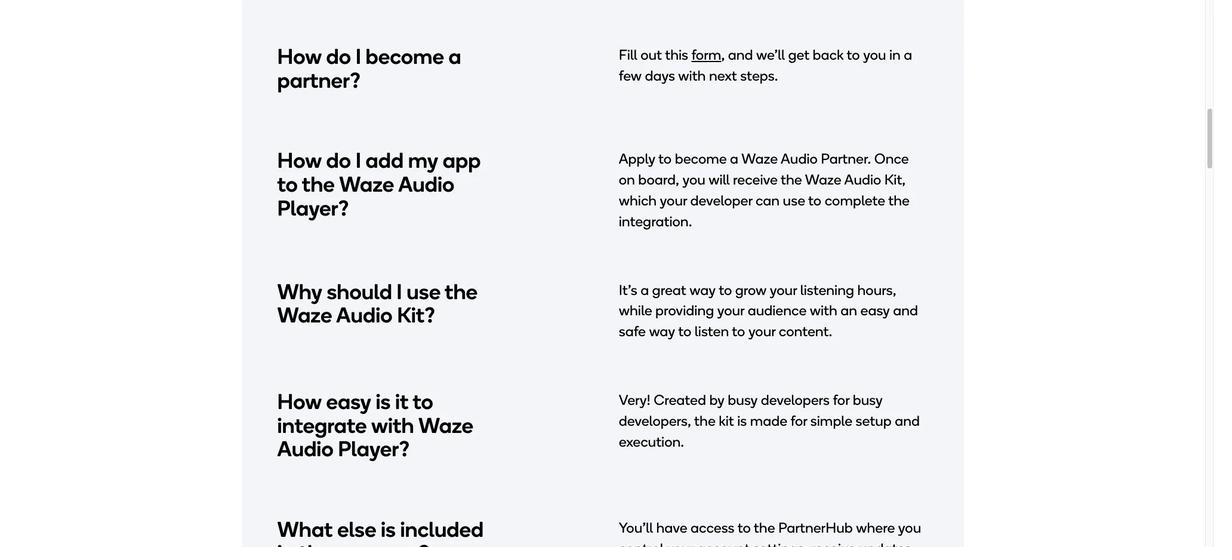 Task type: describe. For each thing, give the bounding box(es) containing it.
on
[[619, 171, 635, 188]]

do for become
[[326, 44, 351, 69]]

kit?
[[397, 302, 435, 328]]

1 vertical spatial for
[[791, 412, 808, 429]]

you inside apply to become a waze audio partner. once on board, you will receive the waze audio kit, which your developer can use to complete the integration.
[[683, 171, 706, 188]]

you'll
[[619, 519, 653, 536]]

to inside how do i add my app to the waze audio player?
[[277, 171, 298, 197]]

with inside it's a great way to grow your listening hours, while providing your audience with an easy and safe way to listen to your content.
[[810, 302, 838, 319]]

how for how do i become a partner?
[[277, 44, 322, 69]]

what else is included in the program?
[[277, 516, 484, 547]]

,
[[722, 46, 725, 63]]

i for become
[[356, 44, 361, 69]]

with inside , and we'll get back to you in a few days with next steps.
[[679, 67, 706, 84]]

which
[[619, 192, 657, 209]]

how for how do i add my app to the waze audio player?
[[277, 148, 322, 173]]

and inside the very! created by busy developers for busy developers, the kit is made for simple setup and execution.
[[895, 412, 920, 429]]

an
[[841, 302, 858, 319]]

listen
[[695, 323, 729, 340]]

app
[[443, 148, 481, 173]]

is inside the very! created by busy developers for busy developers, the kit is made for simple setup and execution.
[[738, 412, 747, 429]]

is for included
[[381, 516, 396, 542]]

1 horizontal spatial for
[[833, 391, 850, 409]]

receive for what else is included in the program?
[[811, 540, 856, 547]]

hours,
[[858, 281, 897, 298]]

why should i use the waze audio kit?
[[277, 279, 478, 328]]

a inside apply to become a waze audio partner. once on board, you will receive the waze audio kit, which your developer can use to complete the integration.
[[730, 150, 739, 167]]

receive for how do i add my app to the waze audio player?
[[733, 171, 778, 188]]

simple
[[811, 412, 853, 429]]

else
[[337, 516, 376, 542]]

listening
[[801, 281, 855, 298]]

to inside how easy is it to integrate with waze audio player?
[[413, 389, 433, 414]]

your up listen
[[718, 302, 745, 319]]

the inside what else is included in the program?
[[299, 540, 332, 547]]

grow
[[736, 281, 767, 298]]

kit,
[[885, 171, 906, 188]]

once
[[875, 150, 909, 167]]

we'll
[[757, 46, 785, 63]]

0 horizontal spatial way
[[649, 323, 676, 340]]

a inside , and we'll get back to you in a few days with next steps.
[[904, 46, 913, 63]]

settings,
[[754, 540, 808, 547]]

how easy is it to integrate with waze audio player?
[[277, 389, 474, 462]]

your down the audience
[[749, 323, 776, 340]]

safe
[[619, 323, 646, 340]]

the inside how do i add my app to the waze audio player?
[[302, 171, 335, 197]]

audio inside how easy is it to integrate with waze audio player?
[[277, 436, 334, 462]]

access
[[691, 519, 735, 536]]

partner.
[[821, 150, 872, 167]]

developers
[[761, 391, 830, 409]]

you inside , and we'll get back to you in a few days with next steps.
[[864, 46, 887, 63]]

player? inside how do i add my app to the waze audio player?
[[277, 195, 349, 221]]

should
[[327, 279, 392, 304]]

why
[[277, 279, 322, 304]]

it's a great way to grow your listening hours, while providing your audience with an easy and safe way to listen to your content.
[[619, 281, 919, 340]]

the inside "why should i use the waze audio kit?"
[[445, 279, 478, 304]]

providing
[[656, 302, 714, 319]]

i for add
[[356, 148, 361, 173]]

to inside , and we'll get back to you in a few days with next steps.
[[847, 46, 860, 63]]

very!
[[619, 391, 651, 409]]

integration.
[[619, 213, 692, 230]]

great
[[653, 281, 687, 298]]

audio inside "why should i use the waze audio kit?"
[[336, 302, 393, 328]]

execution.
[[619, 433, 685, 450]]

become inside the how do i become a partner?
[[366, 44, 444, 69]]

can
[[756, 192, 780, 209]]

account
[[698, 540, 750, 547]]

waze inside "why should i use the waze audio kit?"
[[277, 302, 332, 328]]

i for use
[[397, 279, 402, 304]]

developers,
[[619, 412, 692, 429]]

you inside you'll have access to the partnerhub where you control your account settings, receive update
[[899, 519, 922, 536]]

made
[[751, 412, 788, 429]]

control
[[619, 540, 664, 547]]



Task type: vqa. For each thing, say whether or not it's contained in the screenshot.
Audio
yes



Task type: locate. For each thing, give the bounding box(es) containing it.
in inside what else is included in the program?
[[277, 540, 295, 547]]

1 do from the top
[[326, 44, 351, 69]]

steps.
[[741, 67, 779, 84]]

program?
[[336, 540, 430, 547]]

2 vertical spatial with
[[372, 412, 414, 438]]

do inside how do i add my app to the waze audio player?
[[326, 148, 351, 173]]

receive inside apply to become a waze audio partner. once on board, you will receive the waze audio kit, which your developer can use to complete the integration.
[[733, 171, 778, 188]]

1 vertical spatial become
[[675, 150, 727, 167]]

by
[[710, 391, 725, 409]]

in
[[890, 46, 901, 63], [277, 540, 295, 547]]

0 vertical spatial how
[[277, 44, 322, 69]]

included
[[400, 516, 484, 542]]

and
[[729, 46, 754, 63], [894, 302, 919, 319], [895, 412, 920, 429]]

1 how from the top
[[277, 44, 322, 69]]

fill
[[619, 46, 638, 63]]

is
[[376, 389, 391, 414], [738, 412, 747, 429], [381, 516, 396, 542]]

for up simple
[[833, 391, 850, 409]]

easy left it
[[326, 389, 371, 414]]

0 horizontal spatial for
[[791, 412, 808, 429]]

0 vertical spatial player?
[[277, 195, 349, 221]]

for down developers
[[791, 412, 808, 429]]

easy inside it's a great way to grow your listening hours, while providing your audience with an easy and safe way to listen to your content.
[[861, 302, 890, 319]]

and right ,
[[729, 46, 754, 63]]

apply
[[619, 150, 656, 167]]

and right setup
[[895, 412, 920, 429]]

0 horizontal spatial receive
[[733, 171, 778, 188]]

how do i become a partner?
[[277, 44, 462, 93]]

player? inside how easy is it to integrate with waze audio player?
[[338, 436, 410, 462]]

0 vertical spatial become
[[366, 44, 444, 69]]

busy up setup
[[853, 391, 883, 409]]

and inside , and we'll get back to you in a few days with next steps.
[[729, 46, 754, 63]]

2 vertical spatial i
[[397, 279, 402, 304]]

do inside the how do i become a partner?
[[326, 44, 351, 69]]

2 busy from the left
[[853, 391, 883, 409]]

is for it
[[376, 389, 391, 414]]

this
[[665, 46, 689, 63]]

i inside how do i add my app to the waze audio player?
[[356, 148, 361, 173]]

0 vertical spatial i
[[356, 44, 361, 69]]

your inside apply to become a waze audio partner. once on board, you will receive the waze audio kit, which your developer can use to complete the integration.
[[660, 192, 688, 209]]

0 vertical spatial with
[[679, 67, 706, 84]]

0 vertical spatial use
[[783, 192, 806, 209]]

1 vertical spatial in
[[277, 540, 295, 547]]

the
[[781, 171, 802, 188], [302, 171, 335, 197], [889, 192, 910, 209], [445, 279, 478, 304], [695, 412, 716, 429], [754, 519, 776, 536], [299, 540, 332, 547]]

your
[[660, 192, 688, 209], [770, 281, 798, 298], [718, 302, 745, 319], [749, 323, 776, 340], [667, 540, 694, 547]]

your up the audience
[[770, 281, 798, 298]]

is left it
[[376, 389, 391, 414]]

for
[[833, 391, 850, 409], [791, 412, 808, 429]]

, and we'll get back to you in a few days with next steps.
[[619, 46, 913, 84]]

you left will
[[683, 171, 706, 188]]

1 horizontal spatial receive
[[811, 540, 856, 547]]

i inside the how do i become a partner?
[[356, 44, 361, 69]]

will
[[709, 171, 730, 188]]

with inside how easy is it to integrate with waze audio player?
[[372, 412, 414, 438]]

2 how from the top
[[277, 148, 322, 173]]

days
[[645, 67, 675, 84]]

0 vertical spatial receive
[[733, 171, 778, 188]]

1 vertical spatial how
[[277, 148, 322, 173]]

while
[[619, 302, 653, 319]]

how inside how do i add my app to the waze audio player?
[[277, 148, 322, 173]]

0 vertical spatial in
[[890, 46, 901, 63]]

and down hours, on the right bottom of page
[[894, 302, 919, 319]]

waze inside how do i add my app to the waze audio player?
[[339, 171, 394, 197]]

receive up can
[[733, 171, 778, 188]]

add
[[366, 148, 404, 173]]

player?
[[277, 195, 349, 221], [338, 436, 410, 462]]

you right where
[[899, 519, 922, 536]]

way up providing
[[690, 281, 716, 298]]

i inside "why should i use the waze audio kit?"
[[397, 279, 402, 304]]

kit
[[719, 412, 734, 429]]

in inside , and we'll get back to you in a few days with next steps.
[[890, 46, 901, 63]]

form
[[692, 46, 722, 63]]

0 horizontal spatial you
[[683, 171, 706, 188]]

busy right by at bottom right
[[728, 391, 758, 409]]

apply to become a waze audio partner. once on board, you will receive the waze audio kit, which your developer can use to complete the integration.
[[619, 150, 910, 230]]

1 horizontal spatial busy
[[853, 391, 883, 409]]

2 horizontal spatial you
[[899, 519, 922, 536]]

0 vertical spatial easy
[[861, 302, 890, 319]]

my
[[408, 148, 438, 173]]

your down board,
[[660, 192, 688, 209]]

2 vertical spatial you
[[899, 519, 922, 536]]

you right back
[[864, 46, 887, 63]]

receive
[[733, 171, 778, 188], [811, 540, 856, 547]]

it's
[[619, 281, 638, 298]]

complete
[[825, 192, 886, 209]]

audio inside how do i add my app to the waze audio player?
[[398, 171, 455, 197]]

partner?
[[277, 67, 361, 93]]

is right else
[[381, 516, 396, 542]]

3 how from the top
[[277, 389, 322, 414]]

your down have on the right
[[667, 540, 694, 547]]

way
[[690, 281, 716, 298], [649, 323, 676, 340]]

1 horizontal spatial use
[[783, 192, 806, 209]]

a inside the how do i become a partner?
[[449, 44, 462, 69]]

and inside it's a great way to grow your listening hours, while providing your audience with an easy and safe way to listen to your content.
[[894, 302, 919, 319]]

fill out this form
[[619, 46, 722, 63]]

1 vertical spatial way
[[649, 323, 676, 340]]

1 horizontal spatial become
[[675, 150, 727, 167]]

audience
[[748, 302, 807, 319]]

1 vertical spatial easy
[[326, 389, 371, 414]]

use
[[783, 192, 806, 209], [407, 279, 441, 304]]

waze inside how easy is it to integrate with waze audio player?
[[419, 412, 474, 438]]

way right safe
[[649, 323, 676, 340]]

audio
[[781, 150, 818, 167], [845, 171, 882, 188], [398, 171, 455, 197], [336, 302, 393, 328], [277, 436, 334, 462]]

use inside apply to become a waze audio partner. once on board, you will receive the waze audio kit, which your developer can use to complete the integration.
[[783, 192, 806, 209]]

0 vertical spatial for
[[833, 391, 850, 409]]

2 vertical spatial how
[[277, 389, 322, 414]]

i
[[356, 44, 361, 69], [356, 148, 361, 173], [397, 279, 402, 304]]

1 horizontal spatial you
[[864, 46, 887, 63]]

how for how easy is it to integrate with waze audio player?
[[277, 389, 322, 414]]

receive inside you'll have access to the partnerhub where you control your account settings, receive update
[[811, 540, 856, 547]]

to
[[847, 46, 860, 63], [659, 150, 672, 167], [277, 171, 298, 197], [809, 192, 822, 209], [719, 281, 732, 298], [679, 323, 692, 340], [732, 323, 746, 340], [413, 389, 433, 414], [738, 519, 751, 536]]

very! created by busy developers for busy developers, the kit is made for simple setup and execution.
[[619, 391, 920, 450]]

1 horizontal spatial in
[[890, 46, 901, 63]]

1 horizontal spatial easy
[[861, 302, 890, 319]]

1 vertical spatial you
[[683, 171, 706, 188]]

integrate
[[277, 412, 367, 438]]

developer
[[691, 192, 753, 209]]

setup
[[856, 412, 892, 429]]

0 horizontal spatial in
[[277, 540, 295, 547]]

1 busy from the left
[[728, 391, 758, 409]]

is inside what else is included in the program?
[[381, 516, 396, 542]]

1 vertical spatial receive
[[811, 540, 856, 547]]

0 vertical spatial you
[[864, 46, 887, 63]]

do for add
[[326, 148, 351, 173]]

to inside you'll have access to the partnerhub where you control your account settings, receive update
[[738, 519, 751, 536]]

1 vertical spatial do
[[326, 148, 351, 173]]

0 horizontal spatial become
[[366, 44, 444, 69]]

1 vertical spatial with
[[810, 302, 838, 319]]

you
[[864, 46, 887, 63], [683, 171, 706, 188], [899, 519, 922, 536]]

have
[[657, 519, 688, 536]]

waze
[[742, 150, 778, 167], [806, 171, 842, 188], [339, 171, 394, 197], [277, 302, 332, 328], [419, 412, 474, 438]]

easy inside how easy is it to integrate with waze audio player?
[[326, 389, 371, 414]]

how do i add my app to the waze audio player?
[[277, 148, 481, 221]]

0 horizontal spatial use
[[407, 279, 441, 304]]

0 vertical spatial and
[[729, 46, 754, 63]]

1 horizontal spatial with
[[679, 67, 706, 84]]

created
[[654, 391, 707, 409]]

get
[[789, 46, 810, 63]]

how
[[277, 44, 322, 69], [277, 148, 322, 173], [277, 389, 322, 414]]

0 vertical spatial do
[[326, 44, 351, 69]]

use inside "why should i use the waze audio kit?"
[[407, 279, 441, 304]]

content.
[[779, 323, 833, 340]]

where
[[857, 519, 896, 536]]

is inside how easy is it to integrate with waze audio player?
[[376, 389, 391, 414]]

out
[[641, 46, 662, 63]]

the inside you'll have access to the partnerhub where you control your account settings, receive update
[[754, 519, 776, 536]]

become inside apply to become a waze audio partner. once on board, you will receive the waze audio kit, which your developer can use to complete the integration.
[[675, 150, 727, 167]]

next
[[709, 67, 738, 84]]

your inside you'll have access to the partnerhub where you control your account settings, receive update
[[667, 540, 694, 547]]

2 horizontal spatial with
[[810, 302, 838, 319]]

is right kit
[[738, 412, 747, 429]]

2 vertical spatial and
[[895, 412, 920, 429]]

it
[[395, 389, 409, 414]]

you'll have access to the partnerhub where you control your account settings, receive update
[[619, 519, 922, 547]]

the inside the very! created by busy developers for busy developers, the kit is made for simple setup and execution.
[[695, 412, 716, 429]]

1 vertical spatial and
[[894, 302, 919, 319]]

how inside how easy is it to integrate with waze audio player?
[[277, 389, 322, 414]]

1 horizontal spatial way
[[690, 281, 716, 298]]

board,
[[639, 171, 680, 188]]

how inside the how do i become a partner?
[[277, 44, 322, 69]]

easy down hours, on the right bottom of page
[[861, 302, 890, 319]]

do
[[326, 44, 351, 69], [326, 148, 351, 173]]

with
[[679, 67, 706, 84], [810, 302, 838, 319], [372, 412, 414, 438]]

what
[[277, 516, 333, 542]]

1 vertical spatial use
[[407, 279, 441, 304]]

receive down partnerhub at bottom
[[811, 540, 856, 547]]

form link
[[692, 46, 722, 63]]

2 do from the top
[[326, 148, 351, 173]]

a
[[449, 44, 462, 69], [904, 46, 913, 63], [730, 150, 739, 167], [641, 281, 649, 298]]

1 vertical spatial i
[[356, 148, 361, 173]]

0 vertical spatial way
[[690, 281, 716, 298]]

few
[[619, 67, 642, 84]]

partnerhub
[[779, 519, 853, 536]]

0 horizontal spatial easy
[[326, 389, 371, 414]]

0 horizontal spatial with
[[372, 412, 414, 438]]

busy
[[728, 391, 758, 409], [853, 391, 883, 409]]

a inside it's a great way to grow your listening hours, while providing your audience with an easy and safe way to listen to your content.
[[641, 281, 649, 298]]

0 horizontal spatial busy
[[728, 391, 758, 409]]

1 vertical spatial player?
[[338, 436, 410, 462]]

back
[[813, 46, 844, 63]]

become
[[366, 44, 444, 69], [675, 150, 727, 167]]

easy
[[861, 302, 890, 319], [326, 389, 371, 414]]



